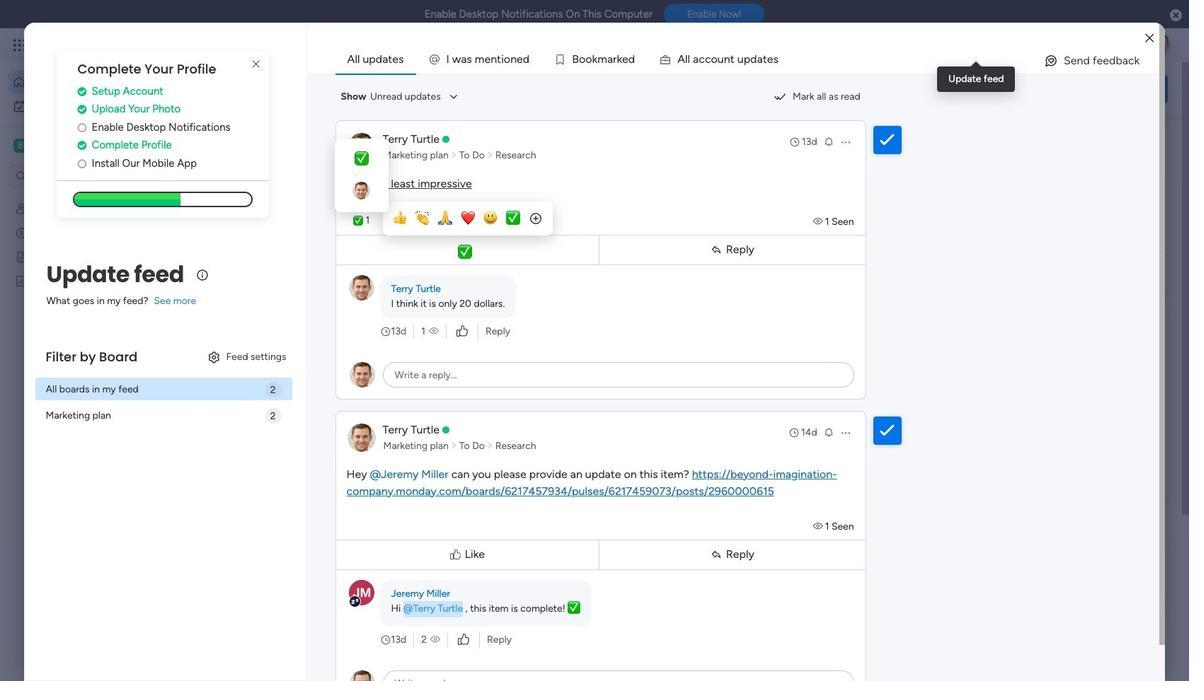 Task type: vqa. For each thing, say whether or not it's contained in the screenshot.
slider arrow icon to the top
yes



Task type: describe. For each thing, give the bounding box(es) containing it.
2 element
[[361, 561, 378, 578]]

v2 like image for second slider arrow image from the top slider arrow icon
[[458, 632, 469, 648]]

0 horizontal spatial terry turtle image
[[252, 662, 280, 682]]

add to favorites image
[[420, 287, 434, 301]]

give feedback image
[[1044, 54, 1058, 68]]

circle o image
[[78, 122, 87, 133]]

circle o image
[[78, 158, 87, 169]]

quick search results list box
[[219, 161, 922, 522]]

v2 like image for slider arrow icon related to first slider arrow image
[[457, 324, 468, 339]]

help image
[[1097, 38, 1111, 52]]

1 check circle image from the top
[[78, 86, 87, 97]]

help center element
[[956, 612, 1168, 669]]

2 check circle image from the top
[[78, 140, 87, 151]]

slider arrow image for second slider arrow image from the top
[[451, 439, 457, 453]]

remove from favorites image
[[420, 460, 434, 475]]



Task type: locate. For each thing, give the bounding box(es) containing it.
check circle image
[[78, 86, 87, 97], [78, 140, 87, 151]]

workspace image
[[13, 138, 28, 154]]

2 slider arrow image from the top
[[487, 439, 493, 453]]

1 slider arrow image from the top
[[451, 148, 457, 162]]

1 horizontal spatial terry turtle image
[[1150, 34, 1172, 57]]

2 slider arrow image from the top
[[451, 439, 457, 453]]

close image
[[1146, 33, 1154, 44]]

1 vertical spatial check circle image
[[78, 140, 87, 151]]

0 vertical spatial check circle image
[[78, 86, 87, 97]]

option up circle o image at the left top of page
[[8, 95, 172, 117]]

list box
[[0, 194, 180, 484]]

see plans image
[[235, 38, 248, 53]]

1 vertical spatial terry turtle image
[[252, 662, 280, 682]]

tab
[[335, 45, 416, 74]]

option
[[8, 71, 172, 93], [8, 95, 172, 117], [0, 196, 180, 199]]

Search in workspace field
[[30, 168, 118, 184]]

0 vertical spatial slider arrow image
[[487, 148, 493, 162]]

workspace selection element
[[13, 137, 90, 154]]

component image
[[468, 309, 481, 322]]

public board image
[[468, 287, 483, 302]]

dapulse x slim image
[[1147, 131, 1164, 148]]

1 vertical spatial slider arrow image
[[487, 439, 493, 453]]

check circle image up check circle icon at the top left of page
[[78, 86, 87, 97]]

0 vertical spatial v2 like image
[[457, 324, 468, 339]]

terry turtle image
[[1150, 34, 1172, 57], [252, 662, 280, 682]]

2 vertical spatial option
[[0, 196, 180, 199]]

getting started element
[[956, 544, 1168, 601]]

1 slider arrow image from the top
[[487, 148, 493, 162]]

check circle image
[[78, 104, 87, 115]]

v2 seen image
[[813, 216, 825, 228], [429, 325, 439, 339], [813, 521, 825, 533], [430, 633, 440, 647]]

1 vertical spatial slider arrow image
[[451, 439, 457, 453]]

dapulse close image
[[1170, 8, 1182, 23]]

search everything image
[[1066, 38, 1080, 52]]

v2 like image
[[457, 324, 468, 339], [458, 632, 469, 648]]

public board image
[[15, 250, 28, 263]]

tab list
[[335, 45, 1160, 74]]

slider arrow image
[[487, 148, 493, 162], [487, 439, 493, 453]]

check circle image up circle o icon
[[78, 140, 87, 151]]

0 vertical spatial slider arrow image
[[451, 148, 457, 162]]

dapulse x slim image
[[247, 56, 264, 73]]

1 vertical spatial v2 like image
[[458, 632, 469, 648]]

select product image
[[13, 38, 27, 52]]

public dashboard image
[[15, 274, 28, 287]]

option up check circle icon at the top left of page
[[8, 71, 172, 93]]

option down the search in workspace field
[[0, 196, 180, 199]]

0 vertical spatial terry turtle image
[[1150, 34, 1172, 57]]

0 vertical spatial option
[[8, 71, 172, 93]]

slider arrow image
[[451, 148, 457, 162], [451, 439, 457, 453]]

slider arrow image for first slider arrow image
[[451, 148, 457, 162]]

v2 user feedback image
[[967, 81, 978, 97]]

1 vertical spatial option
[[8, 95, 172, 117]]



